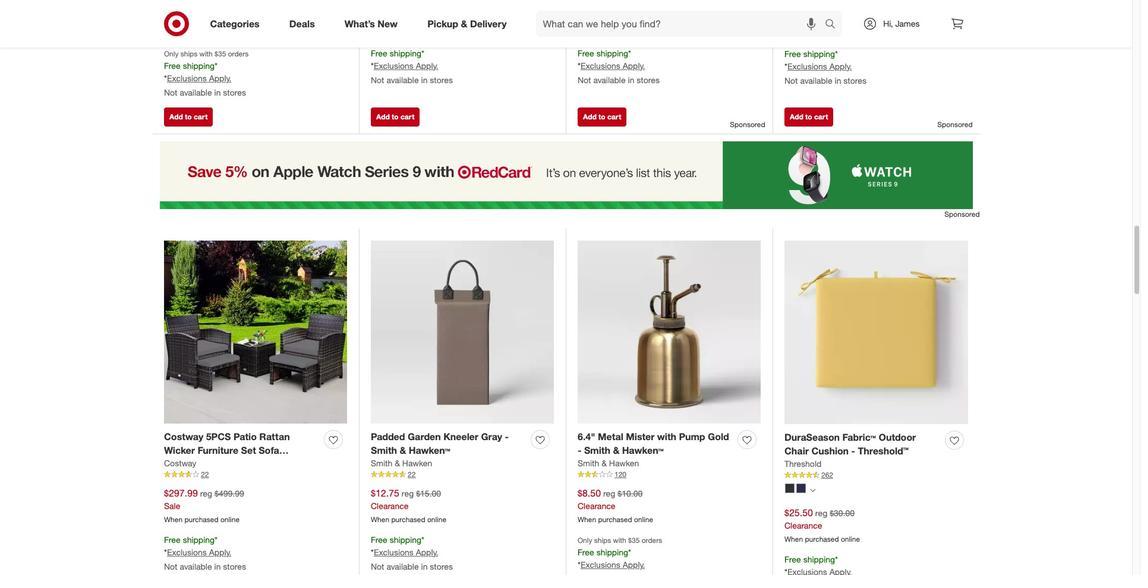 Task type: locate. For each thing, give the bounding box(es) containing it.
smith & hawken link
[[371, 458, 433, 470], [578, 458, 639, 470]]

2 horizontal spatial -
[[852, 446, 856, 457]]

0 vertical spatial gray
[[481, 431, 503, 443]]

cushion down 'furniture'
[[206, 458, 244, 470]]

free down $4.25 reg clearance when purchased online
[[164, 61, 181, 71]]

$35 for only ships with $35 orders free shipping * * exclusions apply.
[[629, 536, 640, 545]]

gray inside padded garden kneeler gray - smith & hawken™
[[481, 431, 503, 443]]

0 vertical spatial sale
[[578, 14, 594, 24]]

1 vertical spatial only
[[578, 536, 592, 545]]

1 horizontal spatial smith & hawken link
[[578, 458, 639, 470]]

1 vertical spatial ships
[[594, 536, 611, 545]]

costway down wicker
[[164, 458, 196, 469]]

with inside only ships with $35 orders free shipping * * exclusions apply. not available in stores
[[200, 49, 213, 58]]

add
[[169, 113, 183, 121], [376, 113, 390, 121], [583, 113, 597, 121], [790, 113, 804, 121]]

reg inside $8.50 reg $10.00 clearance when purchased online
[[603, 489, 616, 499]]

not for exclusions apply. button below when purchased online
[[785, 75, 798, 85]]

2 smith & hawken from the left
[[578, 458, 639, 469]]

1 add to cart button from the left
[[164, 108, 213, 127]]

sale inside $450.99 reg $1,089.99 sale when purchased online
[[578, 14, 594, 24]]

1 vertical spatial cushion
[[206, 458, 244, 470]]

smith & hawken link down padded
[[371, 458, 433, 470]]

1 horizontal spatial 22
[[408, 470, 416, 479]]

clearance inside $12.75 reg $15.00 clearance when purchased online
[[371, 501, 409, 511]]

gray right kneeler
[[481, 431, 503, 443]]

purchased down $10.00
[[598, 516, 632, 524]]

duraseason fabric™ outdoor chair cushion - threshold™ image
[[785, 241, 969, 424], [785, 241, 969, 424]]

add to cart for $4.25
[[169, 113, 208, 121]]

6.4" metal mister with pump gold - smith & hawken™ link
[[578, 431, 733, 458]]

gold
[[708, 431, 729, 443]]

online down '$499.99'
[[221, 516, 240, 524]]

reg inside $4.25 reg clearance when purchased online
[[190, 2, 202, 12]]

patio
[[234, 431, 257, 443]]

1 22 link from the left
[[164, 470, 347, 480]]

costway inside costway 5pcs patio rattan wicker furniture set sofa ottoman cushion gray
[[164, 431, 203, 443]]

sale for $297.99
[[164, 501, 180, 511]]

0 vertical spatial only
[[164, 49, 179, 58]]

&
[[461, 18, 468, 29], [400, 445, 406, 457], [613, 445, 620, 457], [395, 458, 400, 469], [602, 458, 607, 469]]

hi,
[[884, 18, 893, 29]]

hawken for smith
[[609, 458, 639, 469]]

exclusions apply. button
[[374, 60, 438, 72], [581, 60, 645, 72], [788, 60, 852, 72], [167, 72, 231, 84], [167, 547, 231, 559], [374, 547, 438, 559], [581, 559, 645, 571]]

0 horizontal spatial cushion
[[206, 458, 244, 470]]

online up only ships with $35 orders free shipping * * exclusions apply. not available in stores
[[221, 29, 240, 37]]

1 add from the left
[[169, 113, 183, 121]]

- down fabric™
[[852, 446, 856, 457]]

exclusions apply. button down $450.99 reg $1,089.99 sale when purchased online
[[581, 60, 645, 72]]

smith inside 6.4" metal mister with pump gold - smith & hawken™
[[584, 445, 611, 457]]

sponsored
[[730, 120, 766, 129], [938, 120, 973, 129], [945, 210, 980, 219]]

- inside duraseason fabric™ outdoor chair cushion - threshold™
[[852, 446, 856, 457]]

1 horizontal spatial cushion
[[812, 446, 849, 457]]

shipping down $25.50 reg $30.00 clearance when purchased online
[[804, 555, 835, 565]]

$8.50 reg $10.00 clearance when purchased online
[[578, 488, 653, 524]]

not for exclusions apply. button underneath $297.99 reg $499.99 sale when purchased online
[[164, 562, 178, 572]]

1 horizontal spatial $35
[[629, 536, 640, 545]]

only
[[164, 49, 179, 58], [578, 536, 592, 545]]

1 horizontal spatial only
[[578, 536, 592, 545]]

2 smith & hawken link from the left
[[578, 458, 639, 470]]

reg right $8.50 at the right of page
[[603, 489, 616, 499]]

4 add to cart button from the left
[[785, 108, 834, 127]]

clearance inside $25.50 reg $30.00 clearance when purchased online
[[785, 521, 823, 531]]

shipping
[[390, 48, 422, 58], [597, 48, 629, 58], [804, 49, 835, 59], [183, 61, 215, 71], [183, 535, 215, 545], [390, 535, 422, 545], [597, 548, 629, 558], [804, 555, 835, 565]]

0 horizontal spatial 22
[[201, 470, 209, 479]]

when
[[164, 29, 183, 37], [371, 29, 390, 37], [578, 29, 596, 37], [785, 29, 803, 38], [164, 516, 183, 524], [371, 516, 390, 524], [578, 516, 596, 524], [785, 535, 803, 544]]

exclusions apply. button down $4.25 reg clearance when purchased online
[[167, 72, 231, 84]]

shipping down $8.50 reg $10.00 clearance when purchased online
[[597, 548, 629, 558]]

purchased inside $450.99 reg $1,089.99 sale when purchased online
[[598, 29, 632, 37]]

in inside only ships with $35 orders free shipping * * exclusions apply. not available in stores
[[214, 87, 221, 97]]

ottoman
[[164, 458, 204, 470]]

3 to from the left
[[599, 113, 606, 121]]

0 horizontal spatial ships
[[181, 49, 198, 58]]

22 down 'furniture'
[[201, 470, 209, 479]]

22 link down padded garden kneeler gray - smith & hawken™ link
[[371, 470, 554, 480]]

22 for $12.75
[[408, 470, 416, 479]]

online down $1,089.99
[[634, 29, 653, 37]]

reg inside $450.99 reg $1,089.99 sale when purchased online
[[614, 2, 626, 12]]

reg for $450.99
[[614, 2, 626, 12]]

set
[[241, 445, 256, 457]]

$35 inside only ships with $35 orders free shipping * * exclusions apply. not available in stores
[[215, 49, 226, 58]]

shipping inside only ships with $35 orders free shipping * * exclusions apply.
[[597, 548, 629, 558]]

1 hawken™ from the left
[[409, 445, 451, 457]]

all colors image
[[810, 488, 816, 493]]

apply. inside only ships with $35 orders free shipping * * exclusions apply.
[[623, 560, 645, 570]]

- down 6.4"
[[578, 445, 582, 457]]

22 link
[[164, 470, 347, 480], [371, 470, 554, 480]]

$35 down categories
[[215, 49, 226, 58]]

hawken™ down garden on the bottom
[[409, 445, 451, 457]]

smith & hawken up 120 at the right bottom of page
[[578, 458, 639, 469]]

orders for only ships with $35 orders free shipping * * exclusions apply. not available in stores
[[228, 49, 249, 58]]

online down $10.00
[[634, 516, 653, 524]]

reg left "$30.00" at the right
[[816, 509, 828, 519]]

with down $8.50 reg $10.00 clearance when purchased online
[[613, 536, 627, 545]]

0 vertical spatial $35
[[215, 49, 226, 58]]

3 add to cart from the left
[[583, 113, 622, 121]]

when inside $4.25 reg clearance when purchased online
[[164, 29, 183, 37]]

2 vertical spatial with
[[613, 536, 627, 545]]

cart
[[194, 113, 208, 121], [401, 113, 415, 121], [608, 113, 622, 121], [815, 113, 828, 121]]

free shipping * * exclusions apply. not available in stores down clearance when purchased online
[[371, 48, 453, 85]]

hawken
[[402, 458, 433, 469], [609, 458, 639, 469]]

1 horizontal spatial -
[[578, 445, 582, 457]]

2 to from the left
[[392, 113, 399, 121]]

0 horizontal spatial smith & hawken
[[371, 458, 433, 469]]

smith & hawken link for smith
[[578, 458, 639, 470]]

hawken down garden on the bottom
[[402, 458, 433, 469]]

sale for $450.99
[[578, 14, 594, 24]]

reg inside $12.75 reg $15.00 clearance when purchased online
[[402, 489, 414, 499]]

free down when purchased online
[[785, 49, 801, 59]]

shipping down $12.75 reg $15.00 clearance when purchased online
[[390, 535, 422, 545]]

costway
[[164, 431, 203, 443], [164, 458, 196, 469]]

orders inside only ships with $35 orders free shipping * * exclusions apply.
[[642, 536, 663, 545]]

online down "$30.00" at the right
[[841, 535, 860, 544]]

2 horizontal spatial with
[[658, 431, 677, 443]]

when inside $12.75 reg $15.00 clearance when purchased online
[[371, 516, 390, 524]]

1 vertical spatial with
[[658, 431, 677, 443]]

1 horizontal spatial ships
[[594, 536, 611, 545]]

*
[[422, 48, 425, 58], [629, 48, 631, 58], [835, 49, 838, 59], [371, 60, 374, 71], [578, 60, 581, 71], [215, 61, 218, 71], [785, 61, 788, 71], [164, 73, 167, 83], [215, 535, 218, 545], [422, 535, 425, 545], [164, 547, 167, 558], [371, 547, 374, 558], [629, 548, 631, 558], [835, 555, 838, 565], [578, 560, 581, 570]]

add for $450.99
[[583, 113, 597, 121]]

hawken™
[[409, 445, 451, 457], [622, 445, 664, 457]]

when inside $8.50 reg $10.00 clearance when purchased online
[[578, 516, 596, 524]]

0 horizontal spatial only
[[164, 49, 179, 58]]

sale down $450.99
[[578, 14, 594, 24]]

free
[[371, 48, 388, 58], [578, 48, 594, 58], [785, 49, 801, 59], [164, 61, 181, 71], [164, 535, 181, 545], [371, 535, 388, 545], [578, 548, 594, 558], [785, 555, 801, 565]]

gray down set
[[246, 458, 268, 470]]

online
[[221, 29, 240, 37], [427, 29, 447, 37], [634, 29, 653, 37], [841, 29, 860, 38], [221, 516, 240, 524], [427, 516, 447, 524], [634, 516, 653, 524], [841, 535, 860, 544]]

1 vertical spatial costway
[[164, 458, 196, 469]]

1 vertical spatial orders
[[642, 536, 663, 545]]

costway 5pcs patio rattan wicker furniture set sofa ottoman cushion gray image
[[164, 241, 347, 424], [164, 241, 347, 424]]

hawken up 120 at the right bottom of page
[[609, 458, 639, 469]]

1 hawken from the left
[[402, 458, 433, 469]]

mister
[[626, 431, 655, 443]]

22 link for sofa
[[164, 470, 347, 480]]

$25.50
[[785, 507, 813, 519]]

furniture
[[198, 445, 239, 457]]

1 horizontal spatial with
[[613, 536, 627, 545]]

22 for $297.99
[[201, 470, 209, 479]]

shipping down clearance when purchased online
[[390, 48, 422, 58]]

ships inside only ships with $35 orders free shipping * * exclusions apply.
[[594, 536, 611, 545]]

- right kneeler
[[505, 431, 509, 443]]

22
[[201, 470, 209, 479], [408, 470, 416, 479]]

free down $8.50 reg $10.00 clearance when purchased online
[[578, 548, 594, 558]]

costway for costway
[[164, 458, 196, 469]]

0 horizontal spatial hawken
[[402, 458, 433, 469]]

clearance
[[164, 14, 202, 24], [371, 14, 409, 24], [371, 501, 409, 511], [578, 501, 616, 511], [785, 521, 823, 531]]

$450.99 reg $1,089.99 sale when purchased online
[[578, 1, 665, 37]]

1 horizontal spatial 22 link
[[371, 470, 554, 480]]

reg right "$4.25"
[[190, 2, 202, 12]]

fabric™
[[843, 432, 876, 444]]

stores
[[430, 75, 453, 85], [637, 75, 660, 85], [844, 75, 867, 85], [223, 87, 246, 97], [223, 562, 246, 572], [430, 562, 453, 572]]

delivery
[[470, 18, 507, 29]]

0 vertical spatial cushion
[[812, 446, 849, 457]]

5pcs
[[206, 431, 231, 443]]

0 vertical spatial costway
[[164, 431, 203, 443]]

ships down $4.25 reg clearance when purchased online
[[181, 49, 198, 58]]

apply.
[[416, 60, 438, 71], [623, 60, 645, 71], [830, 61, 852, 71], [209, 73, 231, 83], [209, 547, 231, 558], [416, 547, 438, 558], [623, 560, 645, 570]]

not
[[371, 75, 384, 85], [578, 75, 591, 85], [785, 75, 798, 85], [164, 87, 178, 97], [164, 562, 178, 572], [371, 562, 384, 572]]

padded garden kneeler gray - smith & hawken™
[[371, 431, 509, 457]]

reg up "search"
[[821, 2, 833, 13]]

-
[[505, 431, 509, 443], [578, 445, 582, 457], [852, 446, 856, 457]]

free down $450.99
[[578, 48, 594, 58]]

262
[[822, 471, 834, 480]]

add for clearance
[[376, 113, 390, 121]]

0 horizontal spatial gray
[[246, 458, 268, 470]]

padded garden kneeler gray - smith & hawken™ image
[[371, 241, 554, 424], [371, 241, 554, 424]]

purchased inside $8.50 reg $10.00 clearance when purchased online
[[598, 516, 632, 524]]

deals link
[[279, 11, 330, 37]]

orders down categories link
[[228, 49, 249, 58]]

james
[[896, 18, 920, 29]]

purchased down $297.99
[[185, 516, 219, 524]]

purchased inside $4.25 reg clearance when purchased online
[[185, 29, 219, 37]]

3 cart from the left
[[608, 113, 622, 121]]

wicker
[[164, 445, 195, 457]]

cart for clearance
[[401, 113, 415, 121]]

4 add to cart from the left
[[790, 113, 828, 121]]

purchased down $15.00
[[392, 516, 425, 524]]

orders down $8.50 reg $10.00 clearance when purchased online
[[642, 536, 663, 545]]

0 horizontal spatial hawken™
[[409, 445, 451, 457]]

3 add to cart button from the left
[[578, 108, 627, 127]]

reg inside $25.50 reg $30.00 clearance when purchased online
[[816, 509, 828, 519]]

$35 inside only ships with $35 orders free shipping * * exclusions apply.
[[629, 536, 640, 545]]

only inside only ships with $35 orders free shipping * * exclusions apply.
[[578, 536, 592, 545]]

1 horizontal spatial gray
[[481, 431, 503, 443]]

0 horizontal spatial smith & hawken link
[[371, 458, 433, 470]]

0 horizontal spatial sale
[[164, 501, 180, 511]]

1 horizontal spatial orders
[[642, 536, 663, 545]]

0 horizontal spatial with
[[200, 49, 213, 58]]

online inside $8.50 reg $10.00 clearance when purchased online
[[634, 516, 653, 524]]

purchased down "$4.25"
[[185, 29, 219, 37]]

all colors element
[[810, 487, 816, 494]]

exclusions inside only ships with $35 orders free shipping * * exclusions apply.
[[581, 560, 621, 570]]

smith & hawken down padded
[[371, 458, 433, 469]]

free down $12.75 reg $15.00 clearance when purchased online
[[371, 535, 388, 545]]

1 costway from the top
[[164, 431, 203, 443]]

categories link
[[200, 11, 275, 37]]

smith & hawken
[[371, 458, 433, 469], [578, 458, 639, 469]]

1 horizontal spatial hawken
[[609, 458, 639, 469]]

22 link down set
[[164, 470, 347, 480]]

add to cart
[[169, 113, 208, 121], [376, 113, 415, 121], [583, 113, 622, 121], [790, 113, 828, 121]]

reg for $12.75
[[402, 489, 414, 499]]

$35
[[215, 49, 226, 58], [629, 536, 640, 545]]

0 horizontal spatial orders
[[228, 49, 249, 58]]

3 add from the left
[[583, 113, 597, 121]]

free shipping *
[[785, 555, 838, 565]]

1 22 from the left
[[201, 470, 209, 479]]

1 cart from the left
[[194, 113, 208, 121]]

to for clearance
[[392, 113, 399, 121]]

1 vertical spatial gray
[[246, 458, 268, 470]]

sale
[[578, 14, 594, 24], [164, 501, 180, 511]]

exclusions inside only ships with $35 orders free shipping * * exclusions apply. not available in stores
[[167, 73, 207, 83]]

1 add to cart from the left
[[169, 113, 208, 121]]

1 vertical spatial $35
[[629, 536, 640, 545]]

0 horizontal spatial 22 link
[[164, 470, 347, 480]]

$35 down $8.50 reg $10.00 clearance when purchased online
[[629, 536, 640, 545]]

reg
[[190, 2, 202, 12], [614, 2, 626, 12], [821, 2, 833, 13], [200, 489, 212, 499], [402, 489, 414, 499], [603, 489, 616, 499], [816, 509, 828, 519]]

shipping down $4.25 reg clearance when purchased online
[[183, 61, 215, 71]]

clearance for padded garden kneeler gray - smith & hawken™
[[371, 501, 409, 511]]

1 to from the left
[[185, 113, 192, 121]]

2 cart from the left
[[401, 113, 415, 121]]

2 costway from the top
[[164, 458, 196, 469]]

purchased inside $297.99 reg $499.99 sale when purchased online
[[185, 516, 219, 524]]

2 add from the left
[[376, 113, 390, 121]]

charcoal image
[[785, 484, 795, 493]]

reg left '$499.99'
[[200, 489, 212, 499]]

with down $4.25 reg clearance when purchased online
[[200, 49, 213, 58]]

1 horizontal spatial smith & hawken
[[578, 458, 639, 469]]

2 22 link from the left
[[371, 470, 554, 480]]

2 add to cart from the left
[[376, 113, 415, 121]]

in for exclusions apply. button below $12.75 reg $15.00 clearance when purchased online
[[421, 562, 428, 572]]

2 add to cart button from the left
[[371, 108, 420, 127]]

smith & hawken for hawken™
[[371, 458, 433, 469]]

with inside only ships with $35 orders free shipping * * exclusions apply.
[[613, 536, 627, 545]]

reg inside $529.99 reg $909.99
[[821, 2, 833, 13]]

6.4"
[[578, 431, 596, 443]]

0 horizontal spatial $35
[[215, 49, 226, 58]]

reg right $450.99
[[614, 2, 626, 12]]

0 horizontal spatial -
[[505, 431, 509, 443]]

threshold™
[[858, 446, 909, 457]]

online right new
[[427, 29, 447, 37]]

apply. inside only ships with $35 orders free shipping * * exclusions apply. not available in stores
[[209, 73, 231, 83]]

$529.99 reg $909.99
[[785, 1, 865, 13]]

what's
[[345, 18, 375, 29]]

purchased up free shipping *
[[805, 535, 839, 544]]

2 hawken™ from the left
[[622, 445, 664, 457]]

with
[[200, 49, 213, 58], [658, 431, 677, 443], [613, 536, 627, 545]]

pickup & delivery link
[[418, 11, 522, 37]]

1 smith & hawken from the left
[[371, 458, 433, 469]]

when purchased online
[[785, 29, 860, 38]]

purchased down $450.99
[[598, 29, 632, 37]]

1 smith & hawken link from the left
[[371, 458, 433, 470]]

hi, james
[[884, 18, 920, 29]]

1 horizontal spatial sale
[[578, 14, 594, 24]]

2 hawken from the left
[[609, 458, 639, 469]]

when inside clearance when purchased online
[[371, 29, 390, 37]]

purchased
[[185, 29, 219, 37], [392, 29, 425, 37], [598, 29, 632, 37], [805, 29, 839, 38], [185, 516, 219, 524], [392, 516, 425, 524], [598, 516, 632, 524], [805, 535, 839, 544]]

0 vertical spatial with
[[200, 49, 213, 58]]

reg left $15.00
[[402, 489, 414, 499]]

22 up $12.75 reg $15.00 clearance when purchased online
[[408, 470, 416, 479]]

0 vertical spatial orders
[[228, 49, 249, 58]]

ships down $8.50 reg $10.00 clearance when purchased online
[[594, 536, 611, 545]]

4 to from the left
[[806, 113, 813, 121]]

cushion down duraseason
[[812, 446, 849, 457]]

available
[[387, 75, 419, 85], [594, 75, 626, 85], [801, 75, 833, 85], [180, 87, 212, 97], [180, 562, 212, 572], [387, 562, 419, 572]]

exclusions apply. button down clearance when purchased online
[[374, 60, 438, 72]]

cushion
[[812, 446, 849, 457], [206, 458, 244, 470]]

hawken™ down the mister
[[622, 445, 664, 457]]

1 vertical spatial sale
[[164, 501, 180, 511]]

1 horizontal spatial hawken™
[[622, 445, 664, 457]]

0 vertical spatial ships
[[181, 49, 198, 58]]

padded garden kneeler gray - smith & hawken™ link
[[371, 431, 526, 458]]

orders inside only ships with $35 orders free shipping * * exclusions apply. not available in stores
[[228, 49, 249, 58]]

in for exclusions apply. button below when purchased online
[[835, 75, 842, 85]]

reg for $529.99
[[821, 2, 833, 13]]

2 22 from the left
[[408, 470, 416, 479]]

6.4" metal mister with pump gold - smith & hawken™ image
[[578, 241, 761, 424], [578, 241, 761, 424]]

exclusions
[[374, 60, 414, 71], [581, 60, 621, 71], [788, 61, 828, 71], [167, 73, 207, 83], [167, 547, 207, 558], [374, 547, 414, 558], [581, 560, 621, 570]]

free down what's new link
[[371, 48, 388, 58]]

not for exclusions apply. button below $12.75 reg $15.00 clearance when purchased online
[[371, 562, 384, 572]]

only inside only ships with $35 orders free shipping * * exclusions apply. not available in stores
[[164, 49, 179, 58]]

sale inside $297.99 reg $499.99 sale when purchased online
[[164, 501, 180, 511]]

outdoor
[[879, 432, 916, 444]]

with left the 'pump'
[[658, 431, 677, 443]]

ships inside only ships with $35 orders free shipping * * exclusions apply. not available in stores
[[181, 49, 198, 58]]

$4.25
[[164, 1, 187, 13]]

purchased left pickup
[[392, 29, 425, 37]]

costway up wicker
[[164, 431, 203, 443]]

to
[[185, 113, 192, 121], [392, 113, 399, 121], [599, 113, 606, 121], [806, 113, 813, 121]]

free shipping * * exclusions apply. not available in stores
[[371, 48, 453, 85], [578, 48, 660, 85], [785, 49, 867, 85], [164, 535, 246, 572], [371, 535, 453, 572]]

only down $4.25 reg clearance when purchased online
[[164, 49, 179, 58]]

reg inside $297.99 reg $499.99 sale when purchased online
[[200, 489, 212, 499]]

exclusions apply. button down $8.50 reg $10.00 clearance when purchased online
[[581, 559, 645, 571]]

What can we help you find? suggestions appear below search field
[[536, 11, 828, 37]]

$4.25 reg clearance when purchased online
[[164, 1, 240, 37]]

ships for only ships with $35 orders free shipping * * exclusions apply. not available in stores
[[181, 49, 198, 58]]

clearance inside $8.50 reg $10.00 clearance when purchased online
[[578, 501, 616, 511]]

kneeler
[[444, 431, 479, 443]]

only down $8.50 reg $10.00 clearance when purchased online
[[578, 536, 592, 545]]

online down $15.00
[[427, 516, 447, 524]]

smith & hawken link up 120 at the right bottom of page
[[578, 458, 639, 470]]

sale down $297.99
[[164, 501, 180, 511]]

only for only ships with $35 orders free shipping * * exclusions apply.
[[578, 536, 592, 545]]

only ships with $35 orders free shipping * * exclusions apply.
[[578, 536, 663, 570]]



Task type: vqa. For each thing, say whether or not it's contained in the screenshot.
registry related to Find a registry
no



Task type: describe. For each thing, give the bounding box(es) containing it.
in for exclusions apply. button underneath clearance when purchased online
[[421, 75, 428, 85]]

advertisement region
[[153, 142, 980, 209]]

$35 for only ships with $35 orders free shipping * * exclusions apply. not available in stores
[[215, 49, 226, 58]]

apply. for exclusions apply. button underneath $450.99 reg $1,089.99 sale when purchased online
[[623, 60, 645, 71]]

$1,089.99
[[629, 2, 665, 12]]

sponsored for $529.99
[[938, 120, 973, 129]]

in for exclusions apply. button underneath $297.99 reg $499.99 sale when purchased online
[[214, 562, 221, 572]]

not inside only ships with $35 orders free shipping * * exclusions apply. not available in stores
[[164, 87, 178, 97]]

smith inside padded garden kneeler gray - smith & hawken™
[[371, 445, 397, 457]]

cushion inside duraseason fabric™ outdoor chair cushion - threshold™
[[812, 446, 849, 457]]

$30.00
[[830, 509, 855, 519]]

when inside $25.50 reg $30.00 clearance when purchased online
[[785, 535, 803, 544]]

add to cart button for $4.25
[[164, 108, 213, 127]]

reg for $8.50
[[603, 489, 616, 499]]

apply. for exclusions apply. button underneath clearance when purchased online
[[416, 60, 438, 71]]

- inside 6.4" metal mister with pump gold - smith & hawken™
[[578, 445, 582, 457]]

& inside 6.4" metal mister with pump gold - smith & hawken™
[[613, 445, 620, 457]]

smith & hawken for smith
[[578, 458, 639, 469]]

free shipping * * exclusions apply. not available in stores down when purchased online
[[785, 49, 867, 85]]

navy image
[[797, 484, 806, 493]]

purchased inside $12.75 reg $15.00 clearance when purchased online
[[392, 516, 425, 524]]

clearance for duraseason fabric™ outdoor chair cushion - threshold™
[[785, 521, 823, 531]]

costway 5pcs patio rattan wicker furniture set sofa ottoman cushion gray link
[[164, 431, 319, 470]]

threshold
[[785, 459, 822, 469]]

categories
[[210, 18, 260, 29]]

to for $4.25
[[185, 113, 192, 121]]

hawken™ inside padded garden kneeler gray - smith & hawken™
[[409, 445, 451, 457]]

search
[[820, 19, 849, 31]]

pickup & delivery
[[428, 18, 507, 29]]

smith & hawken link for hawken™
[[371, 458, 433, 470]]

clearance when purchased online
[[371, 14, 447, 37]]

$8.50
[[578, 488, 601, 500]]

not for exclusions apply. button underneath $450.99 reg $1,089.99 sale when purchased online
[[578, 75, 591, 85]]

duraseason
[[785, 432, 840, 444]]

gray inside costway 5pcs patio rattan wicker furniture set sofa ottoman cushion gray
[[246, 458, 268, 470]]

& inside padded garden kneeler gray - smith & hawken™
[[400, 445, 406, 457]]

free down $297.99 reg $499.99 sale when purchased online
[[164, 535, 181, 545]]

4 cart from the left
[[815, 113, 828, 121]]

rattan
[[259, 431, 290, 443]]

apply. for exclusions apply. button below when purchased online
[[830, 61, 852, 71]]

exclusions apply. button down when purchased online
[[788, 60, 852, 72]]

to for $450.99
[[599, 113, 606, 121]]

free shipping * * exclusions apply. not available in stores down $12.75 reg $15.00 clearance when purchased online
[[371, 535, 453, 572]]

new
[[378, 18, 398, 29]]

$529.99
[[785, 1, 819, 13]]

online inside $4.25 reg clearance when purchased online
[[221, 29, 240, 37]]

shipping inside only ships with $35 orders free shipping * * exclusions apply. not available in stores
[[183, 61, 215, 71]]

duraseason fabric™ outdoor chair cushion - threshold™ link
[[785, 431, 941, 458]]

available inside only ships with $35 orders free shipping * * exclusions apply. not available in stores
[[180, 87, 212, 97]]

sponsored for $450.99
[[730, 120, 766, 129]]

free inside only ships with $35 orders free shipping * * exclusions apply.
[[578, 548, 594, 558]]

costway link
[[164, 458, 196, 470]]

$297.99 reg $499.99 sale when purchased online
[[164, 488, 244, 524]]

hawken for hawken™
[[402, 458, 433, 469]]

stores inside only ships with $35 orders free shipping * * exclusions apply. not available in stores
[[223, 87, 246, 97]]

apply. for exclusions apply. button underneath $297.99 reg $499.99 sale when purchased online
[[209, 547, 231, 558]]

free down $25.50 reg $30.00 clearance when purchased online
[[785, 555, 801, 565]]

clearance inside clearance when purchased online
[[371, 14, 409, 24]]

22 link for hawken™
[[371, 470, 554, 480]]

free shipping * * exclusions apply. not available in stores down $297.99 reg $499.99 sale when purchased online
[[164, 535, 246, 572]]

pickup
[[428, 18, 458, 29]]

add to cart for $450.99
[[583, 113, 622, 121]]

- inside padded garden kneeler gray - smith & hawken™
[[505, 431, 509, 443]]

online inside $450.99 reg $1,089.99 sale when purchased online
[[634, 29, 653, 37]]

what's new
[[345, 18, 398, 29]]

online down $909.99
[[841, 29, 860, 38]]

reg for $4.25
[[190, 2, 202, 12]]

apply. for exclusions apply. button below $12.75 reg $15.00 clearance when purchased online
[[416, 547, 438, 558]]

$12.75 reg $15.00 clearance when purchased online
[[371, 488, 447, 524]]

not for exclusions apply. button underneath clearance when purchased online
[[371, 75, 384, 85]]

shipping down when purchased online
[[804, 49, 835, 59]]

hawken™ inside 6.4" metal mister with pump gold - smith & hawken™
[[622, 445, 664, 457]]

free shipping * * exclusions apply. not available in stores down $450.99 reg $1,089.99 sale when purchased online
[[578, 48, 660, 85]]

6.4" metal mister with pump gold - smith & hawken™
[[578, 431, 729, 457]]

$499.99
[[215, 489, 244, 499]]

$12.75
[[371, 488, 400, 500]]

search button
[[820, 11, 849, 39]]

with for only ships with $35 orders free shipping * * exclusions apply. not available in stores
[[200, 49, 213, 58]]

metal
[[598, 431, 624, 443]]

what's new link
[[335, 11, 413, 37]]

padded
[[371, 431, 405, 443]]

120
[[615, 470, 627, 479]]

reg for $25.50
[[816, 509, 828, 519]]

clearance for 6.4" metal mister with pump gold - smith & hawken™
[[578, 501, 616, 511]]

4 add from the left
[[790, 113, 804, 121]]

with for only ships with $35 orders free shipping * * exclusions apply.
[[613, 536, 627, 545]]

costway for costway 5pcs patio rattan wicker furniture set sofa ottoman cushion gray
[[164, 431, 203, 443]]

deals
[[289, 18, 315, 29]]

purchased inside $25.50 reg $30.00 clearance when purchased online
[[805, 535, 839, 544]]

$15.00
[[416, 489, 441, 499]]

only ships with $35 orders free shipping * * exclusions apply. not available in stores
[[164, 49, 249, 97]]

online inside $25.50 reg $30.00 clearance when purchased online
[[841, 535, 860, 544]]

with inside 6.4" metal mister with pump gold - smith & hawken™
[[658, 431, 677, 443]]

when inside $297.99 reg $499.99 sale when purchased online
[[164, 516, 183, 524]]

pump
[[679, 431, 706, 443]]

add to cart button for clearance
[[371, 108, 420, 127]]

$297.99
[[164, 488, 198, 500]]

garden
[[408, 431, 441, 443]]

clearance inside $4.25 reg clearance when purchased online
[[164, 14, 202, 24]]

chair
[[785, 446, 809, 457]]

add to cart button for $450.99
[[578, 108, 627, 127]]

shipping down $450.99 reg $1,089.99 sale when purchased online
[[597, 48, 629, 58]]

free inside only ships with $35 orders free shipping * * exclusions apply. not available in stores
[[164, 61, 181, 71]]

purchased inside clearance when purchased online
[[392, 29, 425, 37]]

120 link
[[578, 470, 761, 480]]

cart for $4.25
[[194, 113, 208, 121]]

in for exclusions apply. button underneath $450.99 reg $1,089.99 sale when purchased online
[[628, 75, 635, 85]]

online inside $297.99 reg $499.99 sale when purchased online
[[221, 516, 240, 524]]

exclusions apply. button down $297.99 reg $499.99 sale when purchased online
[[167, 547, 231, 559]]

add for $4.25
[[169, 113, 183, 121]]

sofa
[[259, 445, 279, 457]]

262 link
[[785, 470, 969, 481]]

reg for $297.99
[[200, 489, 212, 499]]

cart for $450.99
[[608, 113, 622, 121]]

costway 5pcs patio rattan wicker furniture set sofa ottoman cushion gray
[[164, 431, 290, 470]]

ships for only ships with $35 orders free shipping * * exclusions apply.
[[594, 536, 611, 545]]

add to cart for clearance
[[376, 113, 415, 121]]

$909.99
[[835, 2, 865, 13]]

online inside clearance when purchased online
[[427, 29, 447, 37]]

$25.50 reg $30.00 clearance when purchased online
[[785, 507, 860, 544]]

only for only ships with $35 orders free shipping * * exclusions apply. not available in stores
[[164, 49, 179, 58]]

orders for only ships with $35 orders free shipping * * exclusions apply.
[[642, 536, 663, 545]]

online inside $12.75 reg $15.00 clearance when purchased online
[[427, 516, 447, 524]]

purchased down $529.99 reg $909.99
[[805, 29, 839, 38]]

$450.99
[[578, 1, 612, 13]]

when inside $450.99 reg $1,089.99 sale when purchased online
[[578, 29, 596, 37]]

$10.00
[[618, 489, 643, 499]]

duraseason fabric™ outdoor chair cushion - threshold™
[[785, 432, 916, 457]]

shipping down $297.99 reg $499.99 sale when purchased online
[[183, 535, 215, 545]]

threshold link
[[785, 458, 822, 470]]

exclusions apply. button down $12.75 reg $15.00 clearance when purchased online
[[374, 547, 438, 559]]

cushion inside costway 5pcs patio rattan wicker furniture set sofa ottoman cushion gray
[[206, 458, 244, 470]]



